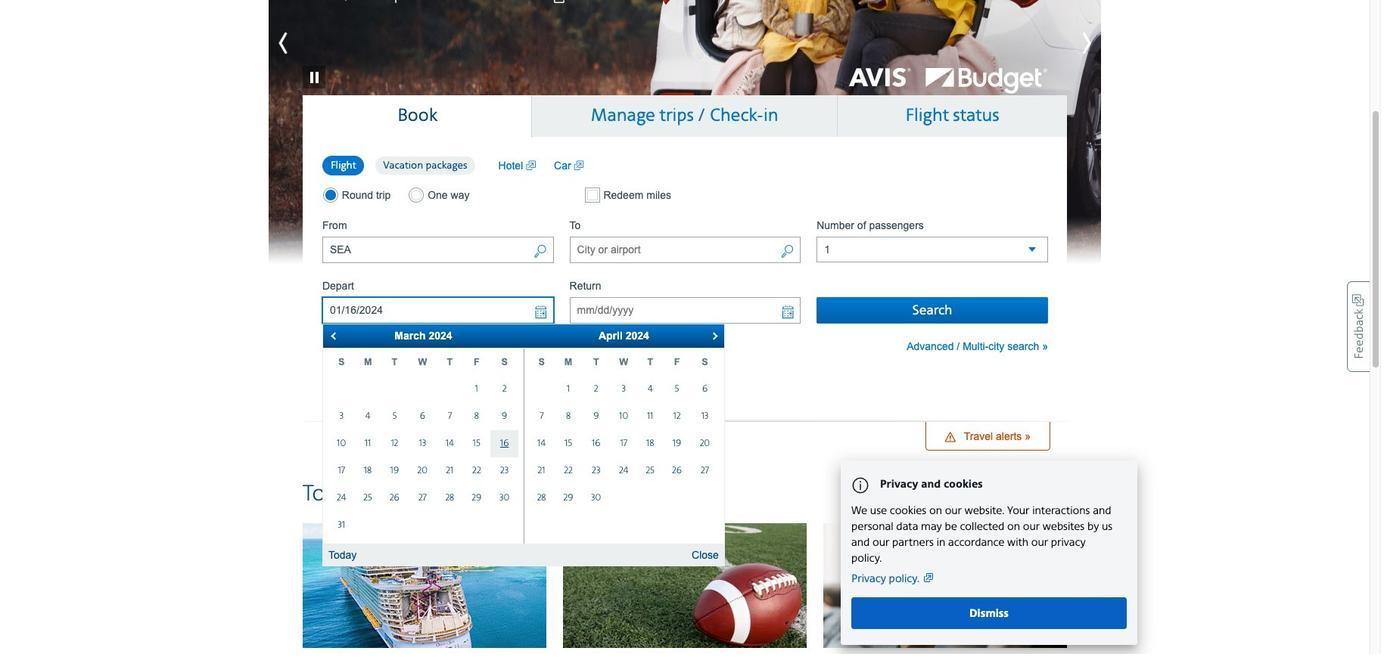 Task type: locate. For each thing, give the bounding box(es) containing it.
0 vertical spatial option group
[[322, 155, 483, 176]]

1 horizontal spatial city or airport text field
[[570, 237, 801, 263]]

city or airport text field up mm/dd/yyyy text box
[[322, 237, 554, 263]]

search image
[[533, 244, 547, 261], [781, 244, 794, 261]]

1 horizontal spatial newpage image
[[574, 158, 584, 173]]

City or airport text field
[[322, 237, 554, 263], [570, 237, 801, 263]]

tab
[[303, 95, 532, 138], [532, 95, 838, 137], [838, 95, 1067, 137]]

newpage image
[[526, 158, 536, 173], [574, 158, 584, 173]]

tab list
[[303, 95, 1067, 138]]

0 horizontal spatial newpage image
[[526, 158, 536, 173]]

0 horizontal spatial search image
[[533, 244, 547, 261]]

mm/dd/yyyy text field
[[322, 298, 554, 324]]

None submit
[[817, 298, 1048, 324]]

2 option group from the top
[[322, 187, 554, 203]]

1 horizontal spatial search image
[[781, 244, 794, 261]]

city or airport text field up mm/dd/yyyy text field
[[570, 237, 801, 263]]

1 vertical spatial option group
[[322, 187, 554, 203]]

2 search image from the left
[[781, 244, 794, 261]]

0 horizontal spatial city or airport text field
[[322, 237, 554, 263]]

search image for 1st city or airport text box from the right
[[781, 244, 794, 261]]

1 search image from the left
[[533, 244, 547, 261]]

1 city or airport text field from the left
[[322, 237, 554, 263]]

2 city or airport text field from the left
[[570, 237, 801, 263]]

option group
[[322, 155, 483, 176], [322, 187, 554, 203]]

previous slide image
[[269, 24, 337, 62]]

earn bonus miles on car rentals. opens another site in a new window that may not meet accessibility guidelines. image
[[269, 0, 1101, 269]]



Task type: vqa. For each thing, say whether or not it's contained in the screenshot.
first "City Or Airport" Text Field
no



Task type: describe. For each thing, give the bounding box(es) containing it.
pause slideshow image
[[303, 43, 325, 88]]

next slide image
[[1033, 24, 1101, 62]]

1 newpage image from the left
[[526, 158, 536, 173]]

leave feedback, opens external site in new window image
[[1347, 282, 1370, 372]]

1 option group from the top
[[322, 155, 483, 176]]

2 tab from the left
[[532, 95, 838, 137]]

1 tab from the left
[[303, 95, 532, 138]]

3 tab from the left
[[838, 95, 1067, 137]]

mm/dd/yyyy text field
[[570, 298, 801, 324]]

2 newpage image from the left
[[574, 158, 584, 173]]

search image for first city or airport text box from left
[[533, 244, 547, 261]]



